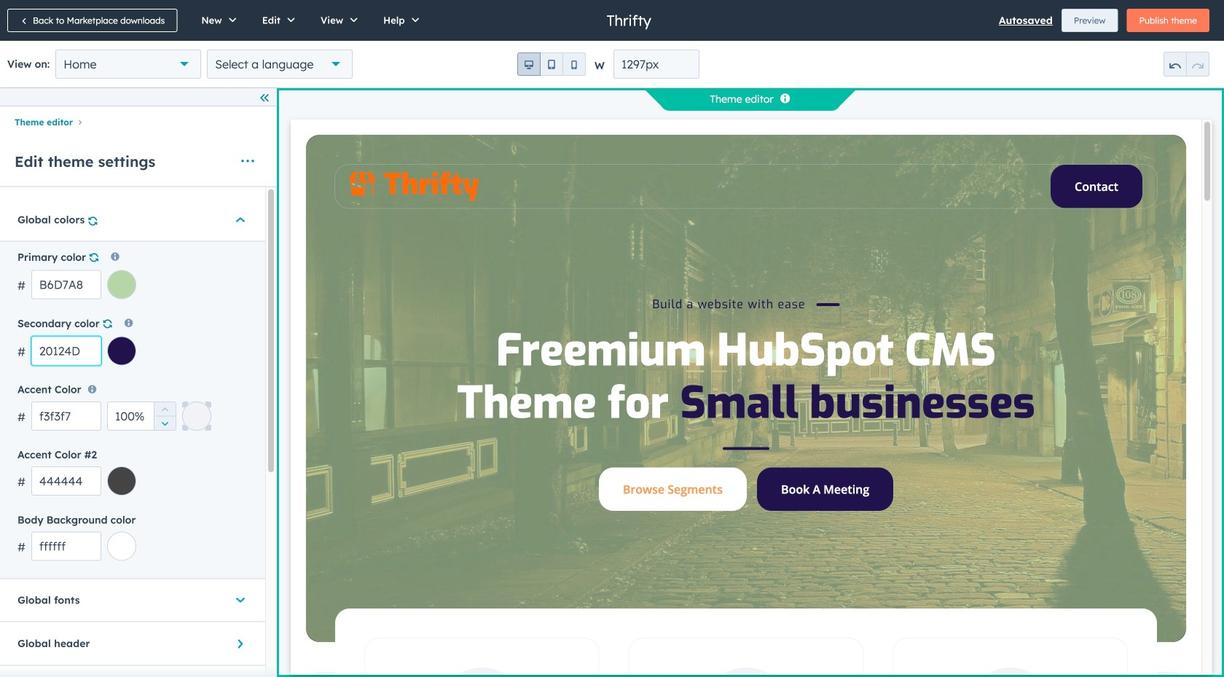 Task type: describe. For each thing, give the bounding box(es) containing it.
0 vertical spatial caret image
[[236, 593, 245, 607]]



Task type: locate. For each thing, give the bounding box(es) containing it.
None text field
[[614, 50, 700, 79], [31, 336, 101, 365], [614, 50, 700, 79], [31, 336, 101, 365]]

0 horizontal spatial group
[[154, 401, 176, 431]]

opacity input text field
[[107, 401, 176, 431]]

1 horizontal spatial group
[[517, 52, 586, 76]]

caret image
[[236, 212, 245, 227]]

navigation
[[0, 112, 276, 131]]

2 horizontal spatial group
[[1164, 52, 1210, 77]]

1 vertical spatial caret image
[[233, 639, 248, 648]]

caret image
[[236, 593, 245, 607], [233, 639, 248, 648]]

None text field
[[31, 270, 101, 299], [31, 401, 101, 431], [31, 467, 101, 496], [31, 532, 101, 561], [31, 270, 101, 299], [31, 401, 101, 431], [31, 467, 101, 496], [31, 532, 101, 561]]

group
[[1164, 52, 1210, 77], [517, 52, 586, 76], [154, 401, 176, 431]]



Task type: vqa. For each thing, say whether or not it's contained in the screenshot.
caret image
yes



